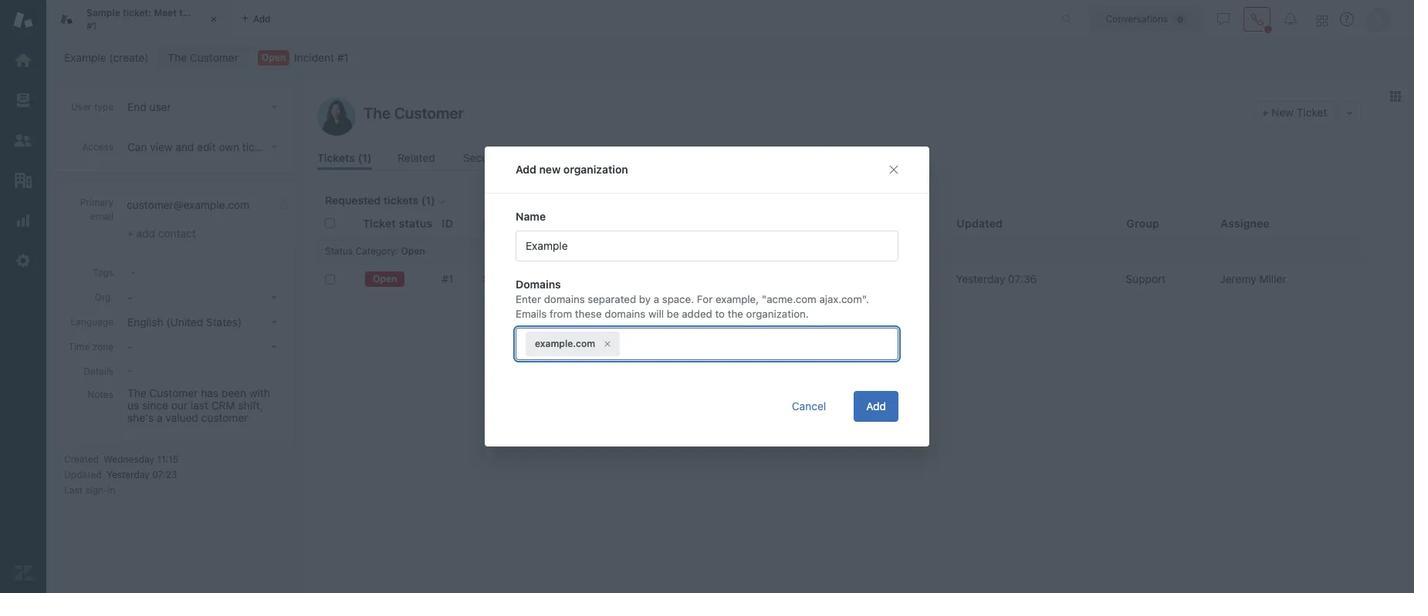 Task type: vqa. For each thing, say whether or not it's contained in the screenshot.
(w/ in the left of the page
no



Task type: locate. For each thing, give the bounding box(es) containing it.
#1 up example
[[86, 20, 97, 31]]

1 vertical spatial add
[[867, 400, 887, 413]]

+ for + new ticket
[[1263, 106, 1269, 119]]

requested for requested tickets (1)
[[325, 194, 381, 207]]

the down the example,
[[728, 308, 744, 320]]

1 vertical spatial meet
[[557, 273, 582, 286]]

details
[[84, 366, 114, 378]]

cancel button
[[780, 392, 839, 423]]

user
[[149, 100, 171, 114]]

4 arrow down image from the top
[[271, 321, 277, 324]]

0 vertical spatial meet
[[154, 7, 177, 19]]

0 horizontal spatial (1)
[[358, 151, 372, 164]]

(create)
[[109, 51, 149, 64]]

0 horizontal spatial tickets
[[242, 141, 275, 154]]

zendesk image
[[13, 564, 33, 584]]

1 vertical spatial tickets
[[384, 194, 419, 207]]

2 vertical spatial #1
[[442, 273, 454, 286]]

ticket: for sample ticket: meet the ticket
[[524, 273, 554, 286]]

ticket right the new
[[1297, 106, 1328, 119]]

- for time zone
[[127, 341, 132, 354]]

0 vertical spatial -
[[127, 291, 132, 304]]

meet up from
[[557, 273, 582, 286]]

arrow down image inside english (united states) button
[[271, 321, 277, 324]]

1 horizontal spatial (1)
[[422, 194, 435, 207]]

2 vertical spatial the
[[728, 308, 744, 320]]

a right she's
[[157, 412, 163, 425]]

organizations image
[[13, 171, 33, 191]]

tab containing sample ticket: meet the ticket
[[46, 0, 232, 39]]

0 horizontal spatial sample
[[86, 7, 120, 19]]

0 vertical spatial ticket
[[197, 7, 222, 19]]

- button up english (united states) button
[[123, 287, 283, 309]]

0 vertical spatial a
[[654, 293, 660, 306]]

1 - from the top
[[127, 291, 132, 304]]

close image
[[206, 12, 222, 27]]

0 vertical spatial ticket:
[[123, 7, 152, 19]]

- button
[[123, 287, 283, 309], [123, 337, 283, 358]]

0 horizontal spatial a
[[157, 412, 163, 425]]

cancel
[[792, 400, 827, 413]]

sample up 'example (create)'
[[86, 7, 120, 19]]

(1) up status
[[422, 194, 435, 207]]

can
[[127, 141, 147, 154]]

a right the by at left
[[654, 293, 660, 306]]

related
[[398, 151, 435, 164]]

updated down created
[[64, 470, 102, 481]]

meet for sample ticket: meet the ticket
[[557, 273, 582, 286]]

yesterday down wednesday
[[107, 470, 150, 481]]

0 horizontal spatial +
[[127, 227, 133, 240]]

open right ':'
[[401, 246, 425, 257]]

a inside domains enter domains separated by a space. for example, "acme.com ajax.com". emails from these domains will be added to the organization.
[[654, 293, 660, 306]]

the customer has been with us since our last crm shift, she's a valued customer
[[127, 387, 273, 425]]

(1) right tickets
[[358, 151, 372, 164]]

#1 inside "secondary" element
[[337, 51, 349, 64]]

tags
[[93, 267, 114, 279]]

add right cancel
[[867, 400, 887, 413]]

1 vertical spatial sample
[[484, 273, 521, 286]]

requested tickets (1)
[[325, 194, 435, 207]]

1 horizontal spatial a
[[654, 293, 660, 306]]

requested for requested
[[779, 217, 836, 230]]

None text field
[[359, 101, 1248, 124], [622, 331, 629, 359], [359, 101, 1248, 124], [622, 331, 629, 359]]

to
[[715, 308, 725, 320]]

+ new ticket
[[1263, 106, 1328, 119]]

the for sample ticket: meet the ticket #1
[[179, 7, 194, 19]]

name
[[516, 210, 546, 223]]

meet inside sample ticket: meet the ticket #1
[[154, 7, 177, 19]]

contact
[[158, 227, 196, 240]]

updated
[[957, 217, 1003, 230], [64, 470, 102, 481]]

+ inside button
[[1263, 106, 1269, 119]]

0 horizontal spatial requested
[[325, 194, 381, 207]]

domains enter domains separated by a space. for example, "acme.com ajax.com". emails from these domains will be added to the organization.
[[516, 278, 869, 320]]

conversations button
[[1090, 7, 1204, 31]]

0 vertical spatial requested
[[325, 194, 381, 207]]

1 vertical spatial ticket:
[[524, 273, 554, 286]]

0 vertical spatial add
[[516, 163, 537, 176]]

yesterday
[[956, 273, 1006, 286], [107, 470, 150, 481]]

created
[[64, 454, 99, 466]]

1 - button from the top
[[123, 287, 283, 309]]

+ add contact
[[127, 227, 196, 240]]

0 vertical spatial ticket
[[1297, 106, 1328, 119]]

primary
[[80, 197, 114, 209]]

0 vertical spatial domains
[[544, 293, 585, 306]]

add button
[[854, 392, 899, 423]]

last
[[64, 485, 83, 497]]

sample up 'enter'
[[484, 273, 521, 286]]

0 vertical spatial the
[[179, 7, 194, 19]]

1 horizontal spatial open
[[373, 273, 397, 285]]

+ left the new
[[1263, 106, 1269, 119]]

2 - button from the top
[[123, 337, 283, 358]]

#1 right incident
[[337, 51, 349, 64]]

1 vertical spatial yesterday
[[107, 470, 150, 481]]

ticket:
[[123, 7, 152, 19], [524, 273, 554, 286]]

ticket down requested tickets (1)
[[363, 217, 396, 230]]

add
[[516, 163, 537, 176], [867, 400, 887, 413]]

1 horizontal spatial +
[[1263, 106, 1269, 119]]

primary email
[[80, 197, 114, 222]]

the for sample ticket: meet the ticket
[[585, 273, 602, 286]]

grid
[[302, 209, 1378, 594]]

domains
[[544, 293, 585, 306], [605, 308, 646, 320]]

1 vertical spatial ticket
[[604, 273, 632, 286]]

customer
[[149, 387, 198, 400]]

enter
[[516, 293, 541, 306]]

0 horizontal spatial #1
[[86, 20, 97, 31]]

a inside the customer has been with us since our last crm shift, she's a valued customer
[[157, 412, 163, 425]]

1 vertical spatial domains
[[605, 308, 646, 320]]

arrow down image for (united
[[271, 321, 277, 324]]

id
[[442, 217, 453, 230]]

0 vertical spatial open
[[262, 52, 286, 63]]

the inside domains enter domains separated by a space. for example, "acme.com ajax.com". emails from these domains will be added to the organization.
[[728, 308, 744, 320]]

ticket: for sample ticket: meet the ticket #1
[[123, 7, 152, 19]]

0 horizontal spatial updated
[[64, 470, 102, 481]]

support
[[1126, 273, 1166, 286]]

domains up from
[[544, 293, 585, 306]]

tickets (1)
[[317, 151, 372, 164]]

the up separated at the left
[[585, 273, 602, 286]]

+ left "add"
[[127, 227, 133, 240]]

0 vertical spatial updated
[[957, 217, 1003, 230]]

open left incident
[[262, 52, 286, 63]]

1 horizontal spatial #1
[[337, 51, 349, 64]]

organization.
[[746, 308, 809, 320]]

ticket: up 'enter'
[[524, 273, 554, 286]]

None checkbox
[[325, 275, 335, 285]]

sample for sample ticket: meet the ticket #1
[[86, 7, 120, 19]]

- button for time zone
[[123, 337, 283, 358]]

2 horizontal spatial the
[[728, 308, 744, 320]]

remove image
[[603, 340, 613, 349]]

0 horizontal spatial ticket
[[197, 7, 222, 19]]

- right 'zone'
[[127, 341, 132, 354]]

3 arrow down image from the top
[[271, 297, 277, 300]]

0 horizontal spatial domains
[[544, 293, 585, 306]]

zendesk support image
[[13, 10, 33, 30]]

status category : open
[[325, 246, 425, 257]]

1 horizontal spatial ticket
[[604, 273, 632, 286]]

0 horizontal spatial open
[[262, 52, 286, 63]]

will
[[649, 308, 664, 320]]

the
[[179, 7, 194, 19], [585, 273, 602, 286], [728, 308, 744, 320]]

email
[[90, 211, 114, 222]]

edit
[[197, 141, 216, 154]]

+ new ticket button
[[1254, 101, 1336, 124]]

added
[[682, 308, 713, 320]]

2 - from the top
[[127, 341, 132, 354]]

1 vertical spatial #1
[[337, 51, 349, 64]]

meet for sample ticket: meet the ticket #1
[[154, 7, 177, 19]]

- button down english (united states) button
[[123, 337, 283, 358]]

arrow down image inside end user button
[[271, 106, 277, 109]]

1 horizontal spatial sample
[[484, 273, 521, 286]]

0 horizontal spatial meet
[[154, 7, 177, 19]]

sample ticket: meet the ticket link
[[484, 273, 632, 287]]

open down category
[[373, 273, 397, 285]]

2 vertical spatial open
[[373, 273, 397, 285]]

customer
[[201, 412, 248, 425]]

ticket: up "(create)"
[[123, 7, 152, 19]]

grid containing ticket status
[[302, 209, 1378, 594]]

2 arrow down image from the top
[[271, 146, 277, 149]]

these
[[575, 308, 602, 320]]

#1 down id
[[442, 273, 454, 286]]

a
[[654, 293, 660, 306], [157, 412, 163, 425]]

07:36
[[1009, 273, 1037, 286]]

zendesk products image
[[1318, 15, 1328, 26]]

1 vertical spatial open
[[401, 246, 425, 257]]

arrow down image
[[271, 106, 277, 109], [271, 146, 277, 149], [271, 297, 277, 300], [271, 321, 277, 324]]

domains down separated at the left
[[605, 308, 646, 320]]

jeremy
[[1221, 273, 1257, 286]]

0 vertical spatial sample
[[86, 7, 120, 19]]

1 horizontal spatial yesterday
[[956, 273, 1006, 286]]

ticket for sample ticket: meet the ticket
[[604, 273, 632, 286]]

- button for org.
[[123, 287, 283, 309]]

reporting image
[[13, 211, 33, 231]]

sample inside sample ticket: meet the ticket #1
[[86, 7, 120, 19]]

1 horizontal spatial ticket:
[[524, 273, 554, 286]]

sign-
[[85, 485, 108, 497]]

1 vertical spatial the
[[585, 273, 602, 286]]

she's
[[127, 412, 154, 425]]

meet left close icon
[[154, 7, 177, 19]]

1 vertical spatial - button
[[123, 337, 283, 358]]

tickets right the own
[[242, 141, 275, 154]]

1 horizontal spatial tickets
[[384, 194, 419, 207]]

1 vertical spatial ticket
[[363, 217, 396, 230]]

customer@example.com
[[127, 198, 250, 212]]

ticket
[[197, 7, 222, 19], [604, 273, 632, 286]]

security settings link
[[463, 150, 553, 170]]

meet
[[154, 7, 177, 19], [557, 273, 582, 286]]

the left close icon
[[179, 7, 194, 19]]

0 vertical spatial +
[[1263, 106, 1269, 119]]

language
[[71, 317, 114, 328]]

yesterday 07:36
[[956, 273, 1037, 286]]

0 horizontal spatial ticket
[[363, 217, 396, 230]]

ticket: inside sample ticket: meet the ticket #1
[[123, 7, 152, 19]]

us
[[127, 399, 139, 412]]

1 horizontal spatial ticket
[[1297, 106, 1328, 119]]

1 arrow down image from the top
[[271, 106, 277, 109]]

1 vertical spatial -
[[127, 341, 132, 354]]

arrow down image inside can view and edit own tickets only button
[[271, 146, 277, 149]]

ticket inside sample ticket: meet the ticket #1
[[197, 7, 222, 19]]

yesterday left 07:36
[[956, 273, 1006, 286]]

incident #1
[[294, 51, 349, 64]]

1 horizontal spatial add
[[867, 400, 887, 413]]

- right org. at the left of page
[[127, 291, 132, 304]]

1 horizontal spatial domains
[[605, 308, 646, 320]]

conversations
[[1106, 13, 1169, 24]]

0 vertical spatial tickets
[[242, 141, 275, 154]]

admin image
[[13, 251, 33, 271]]

-
[[127, 291, 132, 304], [127, 341, 132, 354]]

1 vertical spatial a
[[157, 412, 163, 425]]

add left 'new'
[[516, 163, 537, 176]]

1 horizontal spatial requested
[[779, 217, 836, 230]]

end user
[[127, 100, 171, 114]]

2 horizontal spatial open
[[401, 246, 425, 257]]

1 vertical spatial updated
[[64, 470, 102, 481]]

1 horizontal spatial the
[[585, 273, 602, 286]]

1 horizontal spatial meet
[[557, 273, 582, 286]]

sample
[[86, 7, 120, 19], [484, 273, 521, 286]]

and
[[176, 141, 194, 154]]

0 vertical spatial #1
[[86, 20, 97, 31]]

security settings
[[463, 151, 548, 164]]

end user button
[[123, 97, 283, 118]]

the inside sample ticket: meet the ticket #1
[[179, 7, 194, 19]]

0 horizontal spatial the
[[179, 7, 194, 19]]

0 horizontal spatial add
[[516, 163, 537, 176]]

with
[[249, 387, 270, 400]]

"acme.com
[[762, 293, 817, 306]]

0 vertical spatial - button
[[123, 287, 283, 309]]

updated up the yesterday 07:36
[[957, 217, 1003, 230]]

1 vertical spatial requested
[[779, 217, 836, 230]]

main element
[[0, 0, 46, 594]]

1 vertical spatial +
[[127, 227, 133, 240]]

0 horizontal spatial ticket:
[[123, 7, 152, 19]]

tickets up ticket status
[[384, 194, 419, 207]]

add inside button
[[867, 400, 887, 413]]

tab
[[46, 0, 232, 39]]

been
[[222, 387, 246, 400]]

0 horizontal spatial yesterday
[[107, 470, 150, 481]]



Task type: describe. For each thing, give the bounding box(es) containing it.
arrow down image for user
[[271, 106, 277, 109]]

example
[[64, 51, 106, 64]]

last
[[191, 399, 208, 412]]

domains
[[516, 278, 561, 291]]

by
[[639, 293, 651, 306]]

07:23
[[152, 470, 177, 481]]

assignee
[[1221, 217, 1270, 230]]

ticket status
[[363, 217, 433, 230]]

end
[[127, 100, 146, 114]]

example (create)
[[64, 51, 149, 64]]

ajax.com".
[[820, 293, 869, 306]]

open inside "secondary" element
[[262, 52, 286, 63]]

tickets (1) link
[[317, 150, 372, 170]]

own
[[219, 141, 239, 154]]

views image
[[13, 90, 33, 110]]

emails
[[516, 308, 547, 320]]

ticket for sample ticket: meet the ticket #1
[[197, 7, 222, 19]]

english (united states)
[[127, 316, 242, 329]]

only
[[278, 141, 299, 154]]

add
[[136, 227, 155, 240]]

security
[[463, 151, 504, 164]]

type
[[94, 101, 114, 113]]

zone
[[92, 341, 114, 353]]

0 vertical spatial (1)
[[358, 151, 372, 164]]

1 vertical spatial (1)
[[422, 194, 435, 207]]

secondary element
[[46, 42, 1415, 73]]

organization
[[564, 163, 628, 176]]

add new organization
[[516, 163, 628, 176]]

notes
[[88, 389, 114, 401]]

wednesday
[[104, 454, 154, 466]]

user type
[[71, 101, 114, 113]]

time
[[68, 341, 90, 353]]

tickets inside button
[[242, 141, 275, 154]]

+ for + add contact
[[127, 227, 133, 240]]

has
[[201, 387, 219, 400]]

customers image
[[13, 131, 33, 151]]

:
[[396, 246, 399, 257]]

states)
[[206, 316, 242, 329]]

apps image
[[1390, 90, 1402, 103]]

created wednesday 11:15 updated yesterday 07:23 last sign-in
[[64, 454, 178, 497]]

- for org.
[[127, 291, 132, 304]]

access
[[82, 141, 114, 153]]

shift,
[[238, 399, 263, 412]]

(united
[[166, 316, 203, 329]]

0 vertical spatial yesterday
[[956, 273, 1006, 286]]

valued
[[166, 412, 198, 425]]

yesterday inside created wednesday 11:15 updated yesterday 07:23 last sign-in
[[107, 470, 150, 481]]

sample for sample ticket: meet the ticket
[[484, 273, 521, 286]]

jeremy miller
[[1221, 273, 1287, 286]]

settings
[[507, 151, 548, 164]]

tabs tab list
[[46, 0, 1046, 39]]

org.
[[95, 292, 114, 304]]

english
[[127, 316, 163, 329]]

space.
[[662, 293, 694, 306]]

sample ticket: meet the ticket
[[484, 273, 632, 286]]

add for add
[[867, 400, 887, 413]]

example (create) button
[[54, 47, 159, 69]]

related link
[[398, 150, 437, 170]]

status
[[399, 217, 433, 230]]

our
[[171, 399, 188, 412]]

updated inside created wednesday 11:15 updated yesterday 07:23 last sign-in
[[64, 470, 102, 481]]

2 horizontal spatial #1
[[442, 273, 454, 286]]

ticket inside button
[[1297, 106, 1328, 119]]

add new organization dialog
[[485, 147, 930, 447]]

crm
[[211, 399, 235, 412]]

close modal image
[[888, 164, 900, 176]]

11:15
[[157, 454, 178, 466]]

get help image
[[1341, 12, 1355, 26]]

category
[[356, 246, 396, 257]]

in
[[108, 485, 116, 497]]

since
[[142, 399, 168, 412]]

Name text field
[[516, 231, 899, 262]]

arrow down image for view
[[271, 146, 277, 149]]

- field
[[124, 263, 283, 280]]

separated
[[588, 293, 637, 306]]

can view and edit own tickets only button
[[123, 137, 299, 158]]

be
[[667, 308, 679, 320]]

for
[[697, 293, 713, 306]]

example,
[[716, 293, 759, 306]]

add for add new organization
[[516, 163, 537, 176]]

new
[[1272, 106, 1294, 119]]

group
[[1127, 217, 1160, 230]]

sample ticket: meet the ticket #1
[[86, 7, 222, 31]]

user
[[71, 101, 92, 113]]

status
[[325, 246, 353, 257]]

the
[[127, 387, 146, 400]]

arrow down image
[[271, 346, 277, 349]]

english (united states) button
[[123, 312, 283, 334]]

get started image
[[13, 50, 33, 70]]

Select All Tickets checkbox
[[325, 219, 335, 229]]

example.com
[[535, 338, 596, 350]]

1 horizontal spatial updated
[[957, 217, 1003, 230]]

#1 inside sample ticket: meet the ticket #1
[[86, 20, 97, 31]]



